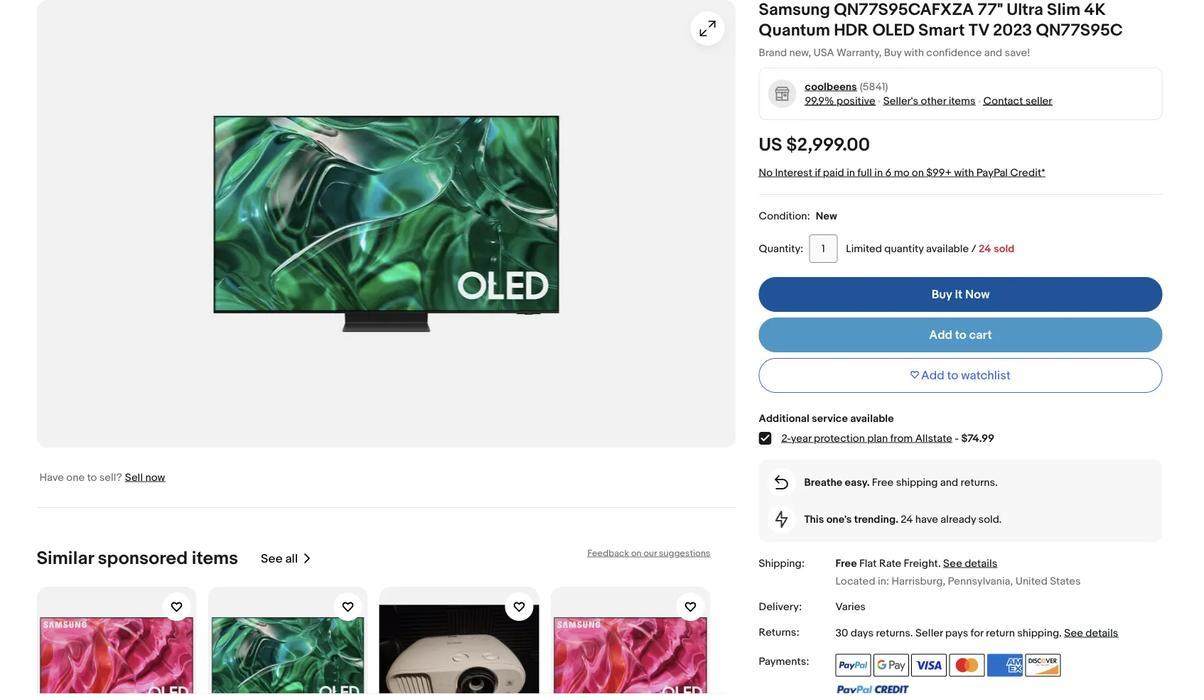 Task type: vqa. For each thing, say whether or not it's contained in the screenshot.
Coolbeens
yes



Task type: locate. For each thing, give the bounding box(es) containing it.
1 horizontal spatial details
[[1086, 627, 1118, 640]]

0 vertical spatial 24
[[979, 242, 991, 255]]

one
[[66, 471, 85, 484]]

to left cart
[[955, 328, 967, 343]]

0 vertical spatial available
[[926, 242, 969, 255]]

see up located in: harrisburg, pennsylvania, united states
[[943, 557, 962, 570]]

1 vertical spatial and
[[940, 476, 958, 489]]

24 left have on the right of page
[[901, 513, 913, 526]]

items left see all text field
[[192, 548, 238, 570]]

0 horizontal spatial in
[[847, 166, 855, 179]]

seller's other items
[[883, 95, 976, 107]]

and left save!
[[984, 46, 1002, 59]]

24
[[979, 242, 991, 255], [901, 513, 913, 526]]

available for quantity
[[926, 242, 969, 255]]

freight
[[904, 557, 938, 570]]

0 vertical spatial with details__icon image
[[775, 476, 788, 490]]

0 horizontal spatial 24
[[901, 513, 913, 526]]

with details__icon image for this
[[775, 511, 788, 528]]

items
[[949, 95, 976, 107], [192, 548, 238, 570]]

0 vertical spatial and
[[984, 46, 1002, 59]]

0 horizontal spatial shipping
[[896, 476, 938, 489]]

free up located
[[836, 557, 857, 570]]

located in: harrisburg, pennsylvania, united states
[[836, 575, 1081, 588]]

oled
[[873, 20, 915, 41]]

paypal image
[[836, 654, 871, 677]]

1 horizontal spatial .
[[938, 557, 941, 570]]

0 horizontal spatial buy
[[884, 46, 902, 59]]

add to watchlist
[[921, 368, 1011, 383]]

add inside button
[[921, 368, 945, 383]]

1 horizontal spatial and
[[984, 46, 1002, 59]]

ultra
[[1007, 0, 1043, 20]]

0 horizontal spatial see
[[261, 552, 283, 567]]

with inside samsung qn77s95cafxza 77" ultra slim 4k quantum hdr oled smart tv 2023 qn77s95c brand new, usa warranty, buy with confidence and save!
[[904, 46, 924, 59]]

1 horizontal spatial items
[[949, 95, 976, 107]]

$74.99
[[961, 432, 995, 445]]

1 vertical spatial items
[[192, 548, 238, 570]]

1 vertical spatial details
[[1086, 627, 1118, 640]]

1 vertical spatial buy
[[932, 287, 952, 302]]

contact
[[983, 95, 1023, 107]]

add left cart
[[929, 328, 953, 343]]

see down states at the bottom
[[1064, 627, 1083, 640]]

samsung
[[759, 0, 830, 20]]

1 horizontal spatial available
[[926, 242, 969, 255]]

items right other
[[949, 95, 976, 107]]

available up plan
[[850, 412, 894, 425]]

. for returns
[[910, 627, 913, 640]]

free
[[872, 476, 894, 489], [836, 557, 857, 570]]

hdr
[[834, 20, 869, 41]]

to right one
[[87, 471, 97, 484]]

1 with details__icon image from the top
[[775, 476, 788, 490]]

this
[[804, 513, 824, 526]]

items for similar sponsored items
[[192, 548, 238, 570]]

2023
[[993, 20, 1032, 41]]

0 vertical spatial items
[[949, 95, 976, 107]]

1 vertical spatial available
[[850, 412, 894, 425]]

99.9% positive
[[805, 95, 876, 107]]

us $2,999.00
[[759, 134, 870, 156]]

0 horizontal spatial with
[[904, 46, 924, 59]]

to inside button
[[947, 368, 959, 383]]

to for watchlist
[[947, 368, 959, 383]]

no
[[759, 166, 773, 179]]

4k
[[1084, 0, 1106, 20]]

to left watchlist on the bottom right of the page
[[947, 368, 959, 383]]

0 vertical spatial to
[[955, 328, 967, 343]]

24 right "/"
[[979, 242, 991, 255]]

shipping up have on the right of page
[[896, 476, 938, 489]]

mo
[[894, 166, 910, 179]]

1 vertical spatial on
[[631, 548, 642, 559]]

visa image
[[911, 654, 947, 677]]

breathe
[[804, 476, 843, 489]]

2 horizontal spatial see
[[1064, 627, 1083, 640]]

6
[[885, 166, 892, 179]]

buy down oled on the top of page
[[884, 46, 902, 59]]

trending.
[[854, 513, 899, 526]]

see left all
[[261, 552, 283, 567]]

.
[[938, 557, 941, 570], [910, 627, 913, 640], [1059, 627, 1062, 640]]

see details link up pennsylvania,
[[943, 557, 998, 570]]

on right mo
[[912, 166, 924, 179]]

free right easy.
[[872, 476, 894, 489]]

details
[[965, 557, 998, 570], [1086, 627, 1118, 640]]

/
[[971, 242, 976, 255]]

paid
[[823, 166, 844, 179]]

1 vertical spatial see details link
[[1064, 627, 1118, 640]]

see all
[[261, 552, 298, 567]]

available
[[926, 242, 969, 255], [850, 412, 894, 425]]

0 horizontal spatial .
[[910, 627, 913, 640]]

0 horizontal spatial available
[[850, 412, 894, 425]]

. left seller
[[910, 627, 913, 640]]

qn77s95cafxza
[[834, 0, 974, 20]]

rate
[[879, 557, 902, 570]]

on
[[912, 166, 924, 179], [631, 548, 642, 559]]

new
[[816, 210, 837, 222]]

with details__icon image
[[775, 476, 788, 490], [775, 511, 788, 528]]

see
[[261, 552, 283, 567], [943, 557, 962, 570], [1064, 627, 1083, 640]]

. up located in: harrisburg, pennsylvania, united states
[[938, 557, 941, 570]]

1 horizontal spatial free
[[872, 476, 894, 489]]

shipping:
[[759, 557, 805, 570]]

with details__icon image left breathe
[[775, 476, 788, 490]]

add to watchlist button
[[759, 358, 1163, 393]]

other
[[921, 95, 946, 107]]

(5841)
[[860, 80, 888, 93]]

available for service
[[850, 412, 894, 425]]

. up discover image
[[1059, 627, 1062, 640]]

suggestions
[[659, 548, 711, 559]]

united
[[1016, 575, 1048, 588]]

1 horizontal spatial buy
[[932, 287, 952, 302]]

99.9%
[[805, 95, 834, 107]]

protection
[[814, 432, 865, 445]]

to
[[955, 328, 967, 343], [947, 368, 959, 383], [87, 471, 97, 484]]

contact seller
[[983, 95, 1052, 107]]

0 horizontal spatial on
[[631, 548, 642, 559]]

breathe easy. free shipping and returns.
[[804, 476, 998, 489]]

quantum
[[759, 20, 830, 41]]

in left full
[[847, 166, 855, 179]]

watchlist
[[961, 368, 1011, 383]]

0 vertical spatial free
[[872, 476, 894, 489]]

shipping up discover image
[[1017, 627, 1059, 640]]

paypal credit image
[[836, 685, 910, 695]]

and left returns.
[[940, 476, 958, 489]]

returns.
[[961, 476, 998, 489]]

0 vertical spatial on
[[912, 166, 924, 179]]

add down add to cart
[[921, 368, 945, 383]]

0 vertical spatial buy
[[884, 46, 902, 59]]

in left 6
[[875, 166, 883, 179]]

positive
[[837, 95, 876, 107]]

harrisburg,
[[892, 575, 946, 588]]

0 vertical spatial details
[[965, 557, 998, 570]]

2 with details__icon image from the top
[[775, 511, 788, 528]]

similar sponsored items
[[37, 548, 238, 570]]

0 horizontal spatial items
[[192, 548, 238, 570]]

0 vertical spatial add
[[929, 328, 953, 343]]

see details link down states at the bottom
[[1064, 627, 1118, 640]]

sold
[[994, 242, 1015, 255]]

seller's other items link
[[883, 95, 976, 107]]

with details__icon image left this
[[775, 511, 788, 528]]

0 vertical spatial see details link
[[943, 557, 998, 570]]

. for freight
[[938, 557, 941, 570]]

google pay image
[[874, 654, 909, 677]]

with down oled on the top of page
[[904, 46, 924, 59]]

cart
[[969, 328, 992, 343]]

additional service available
[[759, 412, 894, 425]]

1 vertical spatial with details__icon image
[[775, 511, 788, 528]]

condition: new
[[759, 210, 837, 222]]

0 horizontal spatial free
[[836, 557, 857, 570]]

see all link
[[261, 548, 312, 570]]

year
[[791, 432, 812, 445]]

1 vertical spatial shipping
[[1017, 627, 1059, 640]]

no interest if paid in full in 6 mo on $99+ with paypal credit* link
[[759, 166, 1045, 179]]

1 horizontal spatial with
[[954, 166, 974, 179]]

seller
[[916, 627, 943, 640]]

tv
[[969, 20, 989, 41]]

and
[[984, 46, 1002, 59], [940, 476, 958, 489]]

0 horizontal spatial see details link
[[943, 557, 998, 570]]

buy
[[884, 46, 902, 59], [932, 287, 952, 302]]

with right $99+
[[954, 166, 974, 179]]

available left "/"
[[926, 242, 969, 255]]

Quantity: text field
[[809, 235, 838, 263]]

shipping
[[896, 476, 938, 489], [1017, 627, 1059, 640]]

1 vertical spatial to
[[947, 368, 959, 383]]

sell now link
[[125, 471, 165, 484]]

1 horizontal spatial in
[[875, 166, 883, 179]]

buy left it
[[932, 287, 952, 302]]

varies
[[836, 601, 866, 614]]

1 vertical spatial with
[[954, 166, 974, 179]]

on left our
[[631, 548, 642, 559]]

1 horizontal spatial see details link
[[1064, 627, 1118, 640]]

1 vertical spatial add
[[921, 368, 945, 383]]

from
[[890, 432, 913, 445]]

0 vertical spatial with
[[904, 46, 924, 59]]

1 horizontal spatial shipping
[[1017, 627, 1059, 640]]

1 horizontal spatial see
[[943, 557, 962, 570]]

credit*
[[1010, 166, 1045, 179]]

1 in from the left
[[847, 166, 855, 179]]



Task type: describe. For each thing, give the bounding box(es) containing it.
sold.
[[979, 513, 1002, 526]]

add to cart
[[929, 328, 992, 343]]

in:
[[878, 575, 889, 588]]

samsung qn77s95cafxza 77" ultra slim 4k quantum hdr oled smart tv 2023 qn77s95c - picture 1 of 1 image
[[37, 0, 736, 448]]

see details link for flat rate freight . see details
[[943, 557, 998, 570]]

slim
[[1047, 0, 1081, 20]]

flat rate freight . see details
[[859, 557, 998, 570]]

similar
[[37, 548, 94, 570]]

limited quantity available / 24 sold
[[846, 242, 1015, 255]]

coolbeens
[[805, 80, 857, 93]]

0 horizontal spatial and
[[940, 476, 958, 489]]

seller
[[1026, 95, 1052, 107]]

returns
[[876, 627, 910, 640]]

interest
[[775, 166, 813, 179]]

sponsored
[[98, 548, 188, 570]]

and inside samsung qn77s95cafxza 77" ultra slim 4k quantum hdr oled smart tv 2023 qn77s95c brand new, usa warranty, buy with confidence and save!
[[984, 46, 1002, 59]]

plan
[[867, 432, 888, 445]]

if
[[815, 166, 821, 179]]

buy it now
[[932, 287, 990, 302]]

See all text field
[[261, 552, 298, 567]]

usa
[[814, 46, 834, 59]]

1 vertical spatial free
[[836, 557, 857, 570]]

payments:
[[759, 656, 809, 669]]

0 horizontal spatial details
[[965, 557, 998, 570]]

items for seller's other items
[[949, 95, 976, 107]]

-
[[955, 432, 959, 445]]

master card image
[[949, 654, 985, 677]]

quantity:
[[759, 242, 804, 255]]

flat
[[859, 557, 877, 570]]

save!
[[1005, 46, 1031, 59]]

have one to sell? sell now
[[39, 471, 165, 484]]

allstate
[[915, 432, 952, 445]]

pennsylvania,
[[948, 575, 1013, 588]]

coolbeens link
[[805, 80, 857, 94]]

buy inside samsung qn77s95cafxza 77" ultra slim 4k quantum hdr oled smart tv 2023 qn77s95c brand new, usa warranty, buy with confidence and save!
[[884, 46, 902, 59]]

have
[[915, 513, 938, 526]]

feedback on our suggestions
[[588, 548, 711, 559]]

coolbeens image
[[768, 79, 797, 108]]

confidence
[[927, 46, 982, 59]]

american express image
[[987, 654, 1023, 677]]

sell
[[125, 471, 143, 484]]

0 vertical spatial shipping
[[896, 476, 938, 489]]

it
[[955, 287, 963, 302]]

2-year protection plan from allstate - $74.99
[[782, 432, 995, 445]]

1 horizontal spatial on
[[912, 166, 924, 179]]

already
[[941, 513, 976, 526]]

returns:
[[759, 627, 800, 639]]

2 vertical spatial to
[[87, 471, 97, 484]]

99.9% positive link
[[805, 95, 876, 107]]

warranty,
[[837, 46, 882, 59]]

feedback
[[588, 548, 629, 559]]

service
[[812, 412, 848, 425]]

quantity
[[885, 242, 924, 255]]

all
[[285, 552, 298, 567]]

now
[[965, 287, 990, 302]]

buy it now link
[[759, 277, 1163, 312]]

$2,999.00
[[786, 134, 870, 156]]

30
[[836, 627, 848, 640]]

add for add to watchlist
[[921, 368, 945, 383]]

days
[[851, 627, 874, 640]]

contact seller link
[[983, 95, 1052, 107]]

to for cart
[[955, 328, 967, 343]]

2 horizontal spatial .
[[1059, 627, 1062, 640]]

$99+
[[926, 166, 952, 179]]

discover image
[[1025, 654, 1061, 677]]

sell?
[[99, 471, 122, 484]]

coolbeens (5841)
[[805, 80, 888, 93]]

us
[[759, 134, 782, 156]]

samsung qn77s95cafxza 77" ultra slim 4k quantum hdr oled smart tv 2023 qn77s95c brand new, usa warranty, buy with confidence and save!
[[759, 0, 1123, 59]]

easy.
[[845, 476, 870, 489]]

have
[[39, 471, 64, 484]]

states
[[1050, 575, 1081, 588]]

2-
[[782, 432, 791, 445]]

full
[[858, 166, 872, 179]]

feedback on our suggestions link
[[588, 548, 711, 559]]

2 in from the left
[[875, 166, 883, 179]]

add for add to cart
[[929, 328, 953, 343]]

with details__icon image for breathe
[[775, 476, 788, 490]]

located
[[836, 575, 876, 588]]

pays
[[945, 627, 968, 640]]

no interest if paid in full in 6 mo on $99+ with paypal credit*
[[759, 166, 1045, 179]]

see details link for 30 days returns . seller pays for return shipping . see details
[[1064, 627, 1118, 640]]

brand
[[759, 46, 787, 59]]

now
[[145, 471, 165, 484]]

this one's trending. 24 have already sold.
[[804, 513, 1002, 526]]

return
[[986, 627, 1015, 640]]

one's
[[826, 513, 852, 526]]

1 horizontal spatial 24
[[979, 242, 991, 255]]

qn77s95c
[[1036, 20, 1123, 41]]

additional
[[759, 412, 810, 425]]

1 vertical spatial 24
[[901, 513, 913, 526]]

77"
[[978, 0, 1003, 20]]



